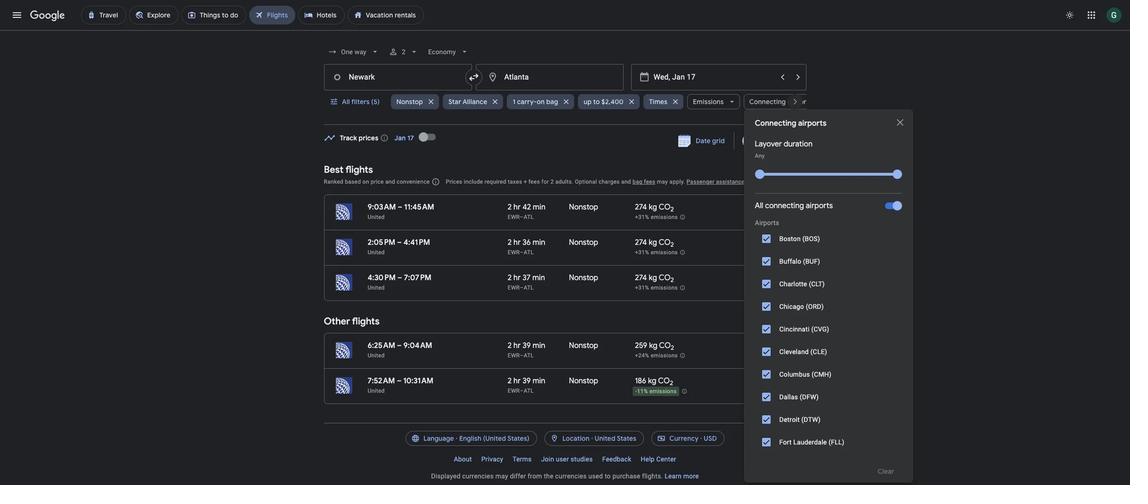 Task type: describe. For each thing, give the bounding box(es) containing it.
learn more link
[[665, 473, 699, 480]]

boston (bos)
[[780, 235, 821, 243]]

min for 10:31 am
[[533, 377, 546, 386]]

+31% for 2 hr 42 min
[[635, 214, 650, 221]]

help
[[641, 456, 655, 463]]

2 and from the left
[[622, 179, 631, 185]]

39 for 9:04 am
[[523, 341, 531, 351]]

2 hr 42 min ewr – atl
[[508, 203, 546, 221]]

$2,400
[[602, 98, 624, 106]]

4:30 pm – 7:07 pm united
[[368, 273, 432, 291]]

nonstop for 11:45 am
[[569, 203, 599, 212]]

join user studies
[[541, 456, 593, 463]]

up
[[584, 98, 592, 106]]

259
[[635, 341, 648, 351]]

graph
[[779, 137, 797, 145]]

1 and from the left
[[386, 179, 395, 185]]

2 inside 2 hr 37 min ewr – atl
[[508, 273, 512, 283]]

1 horizontal spatial to
[[605, 473, 611, 480]]

(ord)
[[806, 303, 824, 311]]

star alliance button
[[443, 90, 504, 113]]

nonstop flight. element for 7:07 pm
[[569, 273, 599, 284]]

columbus (cmh)
[[780, 371, 832, 378]]

track
[[340, 134, 357, 142]]

the
[[544, 473, 554, 480]]

flights.
[[642, 473, 663, 480]]

united for 9:03 am
[[368, 214, 385, 221]]

times button
[[644, 90, 684, 113]]

fort lauderdale (fll)
[[780, 439, 845, 446]]

user
[[556, 456, 569, 463]]

boston
[[780, 235, 801, 243]]

2:05 pm
[[368, 238, 396, 247]]

connecting airports button
[[744, 90, 829, 113]]

united left states
[[595, 435, 616, 443]]

nonstop flight. element for 11:45 am
[[569, 203, 599, 214]]

nonstop for 4:41 pm
[[569, 238, 599, 247]]

186 kg co 2
[[635, 377, 674, 388]]

find the best price region
[[324, 126, 807, 157]]

(united
[[483, 435, 506, 443]]

$228 for 11:45 am
[[752, 207, 769, 216]]

228 us dollars text field for 274
[[752, 242, 769, 252]]

passenger
[[687, 179, 715, 185]]

min for 11:45 am
[[533, 203, 546, 212]]

connecting
[[766, 201, 805, 211]]

ewr for 7:07 pm
[[508, 285, 520, 291]]

layover duration any
[[755, 140, 813, 159]]

united for 6:25 am
[[368, 353, 385, 359]]

track prices
[[340, 134, 379, 142]]

privacy
[[482, 456, 504, 463]]

2 fees from the left
[[644, 179, 656, 185]]

min for 9:04 am
[[533, 341, 546, 351]]

$228 for 10:31 am
[[752, 381, 769, 390]]

required
[[485, 179, 507, 185]]

feedback link
[[598, 452, 636, 467]]

displayed currencies may differ from the currencies used to purchase flights. learn more
[[431, 473, 699, 480]]

274 kg co 2 for 2 hr 36 min
[[635, 238, 674, 249]]

used
[[589, 473, 603, 480]]

Arrival time: 7:07 PM. text field
[[404, 273, 432, 283]]

+31% emissions for 2 hr 36 min
[[635, 249, 678, 256]]

language
[[424, 435, 454, 443]]

2 hr 37 min ewr – atl
[[508, 273, 545, 291]]

min for 7:07 pm
[[533, 273, 545, 283]]

price
[[371, 179, 384, 185]]

learn
[[665, 473, 682, 480]]

help center link
[[636, 452, 681, 467]]

(buf)
[[804, 258, 821, 265]]

chicago (ord)
[[780, 303, 824, 311]]

total duration 2 hr 39 min. element for 259
[[508, 341, 569, 352]]

atl for 9:04 am
[[524, 353, 534, 359]]

atl for 11:45 am
[[524, 214, 534, 221]]

+24%
[[635, 353, 650, 359]]

4:41 pm
[[404, 238, 430, 247]]

buffalo (buf)
[[780, 258, 821, 265]]

close dialog image
[[895, 117, 906, 128]]

hr for 10:31 am
[[514, 377, 521, 386]]

Departure time: 7:52 AM. text field
[[368, 377, 395, 386]]

total duration 2 hr 39 min. element for 186
[[508, 377, 569, 387]]

connecting airports inside "popup button"
[[750, 98, 813, 106]]

+31% emissions for 2 hr 42 min
[[635, 214, 678, 221]]

united states
[[595, 435, 637, 443]]

all filters (5) button
[[324, 90, 387, 113]]

ranked based on price and convenience
[[324, 179, 430, 185]]

259 kg co 2
[[635, 341, 675, 352]]

6:25 am
[[368, 341, 395, 351]]

2 hr 39 min ewr – atl for 10:31 am
[[508, 377, 546, 395]]

jan 17
[[395, 134, 414, 142]]

up to $2,400
[[584, 98, 624, 106]]

cincinnati
[[780, 326, 810, 333]]

about
[[454, 456, 472, 463]]

cleveland
[[780, 348, 809, 356]]

connecting inside connecting airports "popup button"
[[750, 98, 786, 106]]

co for 4:41 pm
[[659, 238, 671, 247]]

kg for 4:41 pm
[[649, 238, 658, 247]]

emissions button
[[688, 90, 740, 113]]

kg for 9:04 am
[[649, 341, 658, 351]]

flights for best flights
[[346, 164, 373, 176]]

swap origin and destination. image
[[468, 72, 480, 83]]

cleveland (cle)
[[780, 348, 828, 356]]

1 vertical spatial may
[[496, 473, 508, 480]]

Departure time: 6:25 AM. text field
[[368, 341, 395, 351]]

2 inside 2 hr 36 min ewr – atl
[[508, 238, 512, 247]]

help center
[[641, 456, 677, 463]]

39 for 10:31 am
[[523, 377, 531, 386]]

-
[[636, 388, 638, 395]]

(clt)
[[809, 280, 825, 288]]

filters
[[351, 98, 370, 106]]

– inside 7:52 am – 10:31 am united
[[397, 377, 402, 386]]

emissions for 2 hr 39 min
[[651, 353, 678, 359]]

37
[[523, 273, 531, 283]]

based
[[345, 179, 361, 185]]

228 us dollars text field for 2 hr 37 min
[[752, 278, 769, 287]]

other
[[324, 316, 350, 328]]

+31% emissions for 2 hr 37 min
[[635, 285, 678, 291]]

nonstop flight. element for 10:31 am
[[569, 377, 599, 387]]

– inside 9:03 am – 11:45 am united
[[398, 203, 403, 212]]

nonstop for 7:07 pm
[[569, 273, 599, 283]]

7:52 am – 10:31 am united
[[368, 377, 434, 395]]

1 vertical spatial bag
[[633, 179, 643, 185]]

274 for 2 hr 37 min
[[635, 273, 647, 283]]

ewr for 11:45 am
[[508, 214, 520, 221]]

english (united states)
[[460, 435, 530, 443]]

sort by:
[[767, 177, 792, 186]]

nonstop inside nonstop popup button
[[397, 98, 423, 106]]

11%
[[638, 388, 648, 395]]

english
[[460, 435, 482, 443]]

all connecting airports
[[755, 201, 833, 211]]

Departure time: 9:03 AM. text field
[[368, 203, 396, 212]]

2 vertical spatial airports
[[806, 201, 833, 211]]

feedback
[[603, 456, 632, 463]]

privacy link
[[477, 452, 508, 467]]

42
[[523, 203, 531, 212]]

hr for 7:07 pm
[[514, 273, 521, 283]]

– inside 2 hr 37 min ewr – atl
[[520, 285, 524, 291]]

hr for 4:41 pm
[[514, 238, 521, 247]]

optional
[[575, 179, 597, 185]]

charlotte (clt)
[[780, 280, 825, 288]]

Departure text field
[[654, 65, 775, 90]]

emissions
[[693, 98, 724, 106]]

columbus
[[780, 371, 810, 378]]

on for carry-
[[537, 98, 545, 106]]

flights for other flights
[[352, 316, 380, 328]]

nonstop for 9:04 am
[[569, 341, 599, 351]]

228 us dollars text field for 2 hr 42 min
[[752, 207, 769, 216]]

usd
[[704, 435, 717, 443]]

2 inside '2 hr 42 min ewr – atl'
[[508, 203, 512, 212]]

Arrival time: 11:45 AM. text field
[[404, 203, 434, 212]]

from
[[528, 473, 542, 480]]

about link
[[449, 452, 477, 467]]

taxes
[[508, 179, 522, 185]]

detroit (dtw)
[[780, 416, 821, 424]]

– inside 2:05 pm – 4:41 pm united
[[397, 238, 402, 247]]

$228 for 9:04 am
[[752, 345, 769, 355]]



Task type: locate. For each thing, give the bounding box(es) containing it.
fort
[[780, 439, 792, 446]]

4 $228 from the top
[[752, 345, 769, 355]]

leaves newark liberty international airport at 9:03 am on wednesday, january 17 and arrives at hartsfield-jackson atlanta international airport at 11:45 am on wednesday, january 17. element
[[368, 203, 434, 212]]

min inside 2 hr 36 min ewr – atl
[[533, 238, 546, 247]]

leaves newark liberty international airport at 4:30 pm on wednesday, january 17 and arrives at hartsfield-jackson atlanta international airport at 7:07 pm on wednesday, january 17. element
[[368, 273, 432, 283]]

1 carry-on bag
[[513, 98, 559, 106]]

all up the airports
[[755, 201, 764, 211]]

Arrival time: 9:04 AM. text field
[[404, 341, 432, 351]]

united down the 7:52 am "text box"
[[368, 388, 385, 395]]

1 274 kg co 2 from the top
[[635, 203, 674, 214]]

nonstop
[[397, 98, 423, 106], [569, 203, 599, 212], [569, 238, 599, 247], [569, 273, 599, 283], [569, 341, 599, 351], [569, 377, 599, 386]]

airports
[[755, 219, 780, 227]]

2 vertical spatial +31% emissions
[[635, 285, 678, 291]]

5 $228 from the top
[[752, 381, 769, 390]]

emissions
[[651, 214, 678, 221], [651, 249, 678, 256], [651, 285, 678, 291], [651, 353, 678, 359], [650, 388, 677, 395]]

3 274 from the top
[[635, 273, 647, 283]]

1 ewr from the top
[[508, 214, 520, 221]]

1 nonstop flight. element from the top
[[569, 203, 599, 214]]

1 atl from the top
[[524, 214, 534, 221]]

leaves newark liberty international airport at 2:05 pm on wednesday, january 17 and arrives at hartsfield-jackson atlanta international airport at 4:41 pm on wednesday, january 17. element
[[368, 238, 430, 247]]

kg for 7:07 pm
[[649, 273, 658, 283]]

4 nonstop flight. element from the top
[[569, 341, 599, 352]]

3 +31% emissions from the top
[[635, 285, 678, 291]]

co for 7:07 pm
[[659, 273, 671, 283]]

studies
[[571, 456, 593, 463]]

sort
[[767, 177, 781, 186]]

2 $228 from the top
[[752, 242, 769, 252]]

1 vertical spatial 274 kg co 2
[[635, 238, 674, 249]]

1 274 from the top
[[635, 203, 647, 212]]

united inside 4:30 pm – 7:07 pm united
[[368, 285, 385, 291]]

hr inside 2 hr 37 min ewr – atl
[[514, 273, 521, 283]]

nonstop flight. element for 4:41 pm
[[569, 238, 599, 249]]

fees right + in the top left of the page
[[529, 179, 540, 185]]

0 vertical spatial 228 us dollars text field
[[752, 242, 769, 252]]

buffalo
[[780, 258, 802, 265]]

to inside popup button
[[594, 98, 600, 106]]

5 atl from the top
[[524, 388, 534, 395]]

loading results progress bar
[[0, 30, 1131, 32]]

1 horizontal spatial bag
[[633, 179, 643, 185]]

0 vertical spatial all
[[342, 98, 350, 106]]

learn more about tracked prices image
[[381, 134, 389, 142]]

None text field
[[324, 64, 472, 90], [476, 64, 624, 90], [324, 64, 472, 90], [476, 64, 624, 90]]

displayed
[[431, 473, 461, 480]]

connecting airports up price graph
[[750, 98, 813, 106]]

2 hr from the top
[[514, 238, 521, 247]]

connecting airports up graph
[[755, 119, 827, 128]]

co inside 186 kg co 2
[[658, 377, 670, 386]]

+31% emissions
[[635, 214, 678, 221], [635, 249, 678, 256], [635, 285, 678, 291]]

274 kg co 2 for 2 hr 42 min
[[635, 203, 674, 214]]

kg for 11:45 am
[[649, 203, 658, 212]]

1 +31% from the top
[[635, 214, 650, 221]]

3 $228 from the top
[[752, 278, 769, 287]]

atl for 10:31 am
[[524, 388, 534, 395]]

on inside popup button
[[537, 98, 545, 106]]

2 atl from the top
[[524, 249, 534, 256]]

3 nonstop flight. element from the top
[[569, 273, 599, 284]]

prices
[[446, 179, 463, 185]]

+31%
[[635, 214, 650, 221], [635, 249, 650, 256], [635, 285, 650, 291]]

dallas
[[780, 394, 799, 401]]

min for 4:41 pm
[[533, 238, 546, 247]]

all inside button
[[342, 98, 350, 106]]

united for 4:30 pm
[[368, 285, 385, 291]]

on left price
[[363, 179, 369, 185]]

and
[[386, 179, 395, 185], [622, 179, 631, 185]]

1 horizontal spatial all
[[755, 201, 764, 211]]

1 horizontal spatial may
[[657, 179, 668, 185]]

jan
[[395, 134, 406, 142]]

date
[[696, 137, 711, 145]]

price
[[761, 137, 777, 145]]

Arrival time: 10:31 AM. text field
[[404, 377, 434, 386]]

274 kg co 2 for 2 hr 37 min
[[635, 273, 674, 284]]

Departure time: 2:05 PM. text field
[[368, 238, 396, 247]]

center
[[657, 456, 677, 463]]

1 228 us dollars text field from the top
[[752, 242, 769, 252]]

1 2 hr 39 min ewr – atl from the top
[[508, 341, 546, 359]]

228 US dollars text field
[[752, 207, 769, 216], [752, 278, 769, 287]]

0 horizontal spatial on
[[363, 179, 369, 185]]

united for 2:05 pm
[[368, 249, 385, 256]]

5 ewr from the top
[[508, 388, 520, 395]]

(fll)
[[829, 439, 845, 446]]

ewr inside '2 hr 42 min ewr – atl'
[[508, 214, 520, 221]]

1 vertical spatial 228 us dollars text field
[[752, 345, 769, 355]]

ewr for 4:41 pm
[[508, 249, 520, 256]]

2 inside 186 kg co 2
[[670, 380, 674, 388]]

(cmh)
[[812, 371, 832, 378]]

hr for 9:04 am
[[514, 341, 521, 351]]

1 currencies from the left
[[462, 473, 494, 480]]

0 horizontal spatial to
[[594, 98, 600, 106]]

(5)
[[371, 98, 380, 106]]

all for all connecting airports
[[755, 201, 764, 211]]

2 274 from the top
[[635, 238, 647, 247]]

states)
[[508, 435, 530, 443]]

1 total duration 2 hr 39 min. element from the top
[[508, 341, 569, 352]]

nonstop for 10:31 am
[[569, 377, 599, 386]]

0 vertical spatial airports
[[788, 98, 813, 106]]

may left apply.
[[657, 179, 668, 185]]

atl inside 2 hr 37 min ewr – atl
[[524, 285, 534, 291]]

$228 for 7:07 pm
[[752, 278, 769, 287]]

4:30 pm
[[368, 273, 396, 283]]

all left filters at the top of page
[[342, 98, 350, 106]]

kg inside 186 kg co 2
[[648, 377, 657, 386]]

–
[[398, 203, 403, 212], [520, 214, 524, 221], [397, 238, 402, 247], [520, 249, 524, 256], [398, 273, 402, 283], [520, 285, 524, 291], [397, 341, 402, 351], [520, 353, 524, 359], [397, 377, 402, 386], [520, 388, 524, 395]]

None field
[[324, 43, 383, 60], [425, 43, 473, 60], [324, 43, 383, 60], [425, 43, 473, 60]]

times
[[649, 98, 668, 106]]

2 inside 259 kg co 2
[[671, 344, 675, 352]]

for
[[542, 179, 549, 185]]

1 vertical spatial to
[[605, 473, 611, 480]]

grid
[[712, 137, 725, 145]]

0 vertical spatial may
[[657, 179, 668, 185]]

0 vertical spatial to
[[594, 98, 600, 106]]

united down 9:03 am
[[368, 214, 385, 221]]

hr for 11:45 am
[[514, 203, 521, 212]]

5 hr from the top
[[514, 377, 521, 386]]

next image
[[784, 90, 807, 113]]

flights right other
[[352, 316, 380, 328]]

date grid button
[[671, 132, 733, 149]]

36
[[523, 238, 531, 247]]

1 fees from the left
[[529, 179, 540, 185]]

nonstop flight. element for 9:04 am
[[569, 341, 599, 352]]

3 +31% from the top
[[635, 285, 650, 291]]

currencies down join user studies
[[555, 473, 587, 480]]

1 carry-on bag button
[[507, 90, 575, 113]]

co for 11:45 am
[[659, 203, 671, 212]]

none search field containing connecting airports
[[324, 41, 914, 485]]

0 horizontal spatial may
[[496, 473, 508, 480]]

0 horizontal spatial bag
[[547, 98, 559, 106]]

2 inside 2 popup button
[[402, 48, 406, 56]]

1 228 us dollars text field from the top
[[752, 207, 769, 216]]

united inside 6:25 am – 9:04 am united
[[368, 353, 385, 359]]

up to $2,400 button
[[578, 90, 640, 113]]

united down 2:05 pm
[[368, 249, 385, 256]]

main menu image
[[11, 9, 23, 21]]

learn more about ranking image
[[432, 178, 440, 186]]

3 ewr from the top
[[508, 285, 520, 291]]

– inside '2 hr 42 min ewr – atl'
[[520, 214, 524, 221]]

price graph button
[[737, 132, 805, 149]]

0 vertical spatial connecting
[[750, 98, 786, 106]]

total duration 2 hr 39 min. element
[[508, 341, 569, 352], [508, 377, 569, 387]]

1
[[513, 98, 516, 106]]

co for 9:04 am
[[659, 341, 671, 351]]

0 vertical spatial connecting airports
[[750, 98, 813, 106]]

carry-
[[517, 98, 537, 106]]

228 US dollars text field
[[752, 242, 769, 252], [752, 345, 769, 355]]

terms link
[[508, 452, 537, 467]]

228 us dollars text field down the airports
[[752, 242, 769, 252]]

3 hr from the top
[[514, 273, 521, 283]]

2 vertical spatial 274 kg co 2
[[635, 273, 674, 284]]

bag
[[547, 98, 559, 106], [633, 179, 643, 185]]

1 vertical spatial 39
[[523, 377, 531, 386]]

1 horizontal spatial fees
[[644, 179, 656, 185]]

0 vertical spatial bag
[[547, 98, 559, 106]]

star
[[449, 98, 461, 106]]

all filters (5)
[[342, 98, 380, 106]]

2 274 kg co 2 from the top
[[635, 238, 674, 249]]

+
[[524, 179, 527, 185]]

1 39 from the top
[[523, 341, 531, 351]]

emissions for 2 hr 36 min
[[651, 249, 678, 256]]

flights up based
[[346, 164, 373, 176]]

total duration 2 hr 36 min. element
[[508, 238, 569, 249]]

connecting airports
[[750, 98, 813, 106], [755, 119, 827, 128]]

cincinnati (cvg)
[[780, 326, 830, 333]]

ewr inside 2 hr 37 min ewr – atl
[[508, 285, 520, 291]]

228 us dollars text field left the cleveland
[[752, 345, 769, 355]]

228 us dollars text field left charlotte
[[752, 278, 769, 287]]

2 ewr from the top
[[508, 249, 520, 256]]

purchase
[[613, 473, 641, 480]]

currency
[[670, 435, 699, 443]]

5 nonstop flight. element from the top
[[569, 377, 599, 387]]

1 vertical spatial flights
[[352, 316, 380, 328]]

228 us dollars text field up the airports
[[752, 207, 769, 216]]

any
[[755, 153, 765, 159]]

2 nonstop flight. element from the top
[[569, 238, 599, 249]]

1 vertical spatial on
[[363, 179, 369, 185]]

1 vertical spatial 2 hr 39 min ewr – atl
[[508, 377, 546, 395]]

1 $228 from the top
[[752, 207, 769, 216]]

by:
[[782, 177, 792, 186]]

dallas (dfw)
[[780, 394, 819, 401]]

atl for 4:41 pm
[[524, 249, 534, 256]]

and right charges
[[622, 179, 631, 185]]

2 hr 39 min ewr – atl for 9:04 am
[[508, 341, 546, 359]]

min inside 2 hr 37 min ewr – atl
[[533, 273, 545, 283]]

0 horizontal spatial currencies
[[462, 473, 494, 480]]

co inside 259 kg co 2
[[659, 341, 671, 351]]

co for 10:31 am
[[658, 377, 670, 386]]

airports inside connecting airports "popup button"
[[788, 98, 813, 106]]

+31% for 2 hr 36 min
[[635, 249, 650, 256]]

hr inside '2 hr 42 min ewr – atl'
[[514, 203, 521, 212]]

united down departure time: 6:25 am. text field
[[368, 353, 385, 359]]

4 ewr from the top
[[508, 353, 520, 359]]

1 vertical spatial +31% emissions
[[635, 249, 678, 256]]

united inside 7:52 am – 10:31 am united
[[368, 388, 385, 395]]

join user studies link
[[537, 452, 598, 467]]

1 horizontal spatial and
[[622, 179, 631, 185]]

charges
[[599, 179, 620, 185]]

emissions for 2 hr 42 min
[[651, 214, 678, 221]]

detroit
[[780, 416, 800, 424]]

prices include required taxes + fees for 2 adults. optional charges and bag fees may apply. passenger assistance
[[446, 179, 745, 185]]

2 39 from the top
[[523, 377, 531, 386]]

228 US dollars text field
[[752, 381, 769, 390]]

kg inside 259 kg co 2
[[649, 341, 658, 351]]

0 vertical spatial 228 us dollars text field
[[752, 207, 769, 216]]

2 vertical spatial +31%
[[635, 285, 650, 291]]

connecting up price graph
[[755, 119, 797, 128]]

1 horizontal spatial currencies
[[555, 473, 587, 480]]

currencies down privacy link on the left of the page
[[462, 473, 494, 480]]

leaves newark liberty international airport at 6:25 am on wednesday, january 17 and arrives at hartsfield-jackson atlanta international airport at 9:04 am on wednesday, january 17. element
[[368, 341, 432, 351]]

star alliance
[[449, 98, 488, 106]]

on for based
[[363, 179, 369, 185]]

(bos)
[[803, 235, 821, 243]]

co
[[659, 203, 671, 212], [659, 238, 671, 247], [659, 273, 671, 283], [659, 341, 671, 351], [658, 377, 670, 386]]

2 +31% from the top
[[635, 249, 650, 256]]

emissions for 2 hr 37 min
[[651, 285, 678, 291]]

0 horizontal spatial fees
[[529, 179, 540, 185]]

2 228 us dollars text field from the top
[[752, 345, 769, 355]]

Arrival time: 4:41 PM. text field
[[404, 238, 430, 247]]

0 vertical spatial 39
[[523, 341, 531, 351]]

kg for 10:31 am
[[648, 377, 657, 386]]

– inside 6:25 am – 9:04 am united
[[397, 341, 402, 351]]

united down the 4:30 pm
[[368, 285, 385, 291]]

2 vertical spatial 274
[[635, 273, 647, 283]]

airports up duration
[[799, 119, 827, 128]]

0 vertical spatial 274 kg co 2
[[635, 203, 674, 214]]

Departure time: 4:30 PM. text field
[[368, 273, 396, 283]]

bag inside popup button
[[547, 98, 559, 106]]

more
[[684, 473, 699, 480]]

on inside main content
[[363, 179, 369, 185]]

(cvg)
[[812, 326, 830, 333]]

atl inside 2 hr 36 min ewr – atl
[[524, 249, 534, 256]]

3 274 kg co 2 from the top
[[635, 273, 674, 284]]

on right 1
[[537, 98, 545, 106]]

airports up (bos)
[[806, 201, 833, 211]]

ewr for 10:31 am
[[508, 388, 520, 395]]

include
[[464, 179, 483, 185]]

main content
[[324, 126, 807, 412]]

1 vertical spatial all
[[755, 201, 764, 211]]

atl inside '2 hr 42 min ewr – atl'
[[524, 214, 534, 221]]

price graph
[[761, 137, 797, 145]]

1 hr from the top
[[514, 203, 521, 212]]

0 vertical spatial 2 hr 39 min ewr – atl
[[508, 341, 546, 359]]

0 vertical spatial on
[[537, 98, 545, 106]]

assistance
[[716, 179, 745, 185]]

leaves newark liberty international airport at 7:52 am on wednesday, january 17 and arrives at hartsfield-jackson atlanta international airport at 10:31 am on wednesday, january 17. element
[[368, 377, 434, 386]]

charlotte
[[780, 280, 808, 288]]

to right up on the right top of the page
[[594, 98, 600, 106]]

nonstop button
[[391, 90, 439, 113]]

-11% emissions
[[636, 388, 677, 395]]

1 vertical spatial connecting
[[755, 119, 797, 128]]

– inside 4:30 pm – 7:07 pm united
[[398, 273, 402, 283]]

united inside 2:05 pm – 4:41 pm united
[[368, 249, 385, 256]]

united
[[368, 214, 385, 221], [368, 249, 385, 256], [368, 285, 385, 291], [368, 353, 385, 359], [368, 388, 385, 395], [595, 435, 616, 443]]

hr
[[514, 203, 521, 212], [514, 238, 521, 247], [514, 273, 521, 283], [514, 341, 521, 351], [514, 377, 521, 386]]

connecting up price
[[750, 98, 786, 106]]

change appearance image
[[1059, 4, 1082, 26]]

main content containing best flights
[[324, 126, 807, 412]]

$228 for 4:41 pm
[[752, 242, 769, 252]]

and right price
[[386, 179, 395, 185]]

1 vertical spatial 228 us dollars text field
[[752, 278, 769, 287]]

0 vertical spatial +31% emissions
[[635, 214, 678, 221]]

2 228 us dollars text field from the top
[[752, 278, 769, 287]]

1 vertical spatial +31%
[[635, 249, 650, 256]]

1 vertical spatial total duration 2 hr 39 min. element
[[508, 377, 569, 387]]

0 vertical spatial +31%
[[635, 214, 650, 221]]

lauderdale
[[794, 439, 827, 446]]

0 vertical spatial total duration 2 hr 39 min. element
[[508, 341, 569, 352]]

hr inside 2 hr 36 min ewr – atl
[[514, 238, 521, 247]]

atl for 7:07 pm
[[524, 285, 534, 291]]

1 vertical spatial 274
[[635, 238, 647, 247]]

17
[[408, 134, 414, 142]]

0 horizontal spatial all
[[342, 98, 350, 106]]

ewr inside 2 hr 36 min ewr – atl
[[508, 249, 520, 256]]

min inside '2 hr 42 min ewr – atl'
[[533, 203, 546, 212]]

2 +31% emissions from the top
[[635, 249, 678, 256]]

may left differ
[[496, 473, 508, 480]]

3 atl from the top
[[524, 285, 534, 291]]

1 vertical spatial connecting airports
[[755, 119, 827, 128]]

2 2 hr 39 min ewr – atl from the top
[[508, 377, 546, 395]]

0 vertical spatial 274
[[635, 203, 647, 212]]

on
[[537, 98, 545, 106], [363, 179, 369, 185]]

(dfw)
[[800, 394, 819, 401]]

0 vertical spatial flights
[[346, 164, 373, 176]]

ewr for 9:04 am
[[508, 353, 520, 359]]

united inside 9:03 am – 11:45 am united
[[368, 214, 385, 221]]

total duration 2 hr 37 min. element
[[508, 273, 569, 284]]

0 horizontal spatial and
[[386, 179, 395, 185]]

2 total duration 2 hr 39 min. element from the top
[[508, 377, 569, 387]]

to right the used
[[605, 473, 611, 480]]

4 hr from the top
[[514, 341, 521, 351]]

1 horizontal spatial on
[[537, 98, 545, 106]]

– inside 2 hr 36 min ewr – atl
[[520, 249, 524, 256]]

4 atl from the top
[[524, 353, 534, 359]]

9:03 am – 11:45 am united
[[368, 203, 434, 221]]

bag right charges
[[633, 179, 643, 185]]

1 vertical spatial airports
[[799, 119, 827, 128]]

all for all filters (5)
[[342, 98, 350, 106]]

apply.
[[670, 179, 685, 185]]

2 currencies from the left
[[555, 473, 587, 480]]

united for 7:52 am
[[368, 388, 385, 395]]

274 for 2 hr 42 min
[[635, 203, 647, 212]]

1 +31% emissions from the top
[[635, 214, 678, 221]]

+31% for 2 hr 37 min
[[635, 285, 650, 291]]

2 button
[[385, 41, 423, 63]]

274 for 2 hr 36 min
[[635, 238, 647, 247]]

228 us dollars text field for 259
[[752, 345, 769, 355]]

bag right carry-
[[547, 98, 559, 106]]

total duration 2 hr 42 min. element
[[508, 203, 569, 214]]

fees left apply.
[[644, 179, 656, 185]]

None search field
[[324, 41, 914, 485]]

$228
[[752, 207, 769, 216], [752, 242, 769, 252], [752, 278, 769, 287], [752, 345, 769, 355], [752, 381, 769, 390]]

airports up graph
[[788, 98, 813, 106]]

nonstop flight. element
[[569, 203, 599, 214], [569, 238, 599, 249], [569, 273, 599, 284], [569, 341, 599, 352], [569, 377, 599, 387]]



Task type: vqa. For each thing, say whether or not it's contained in the screenshot.
Departure text box
yes



